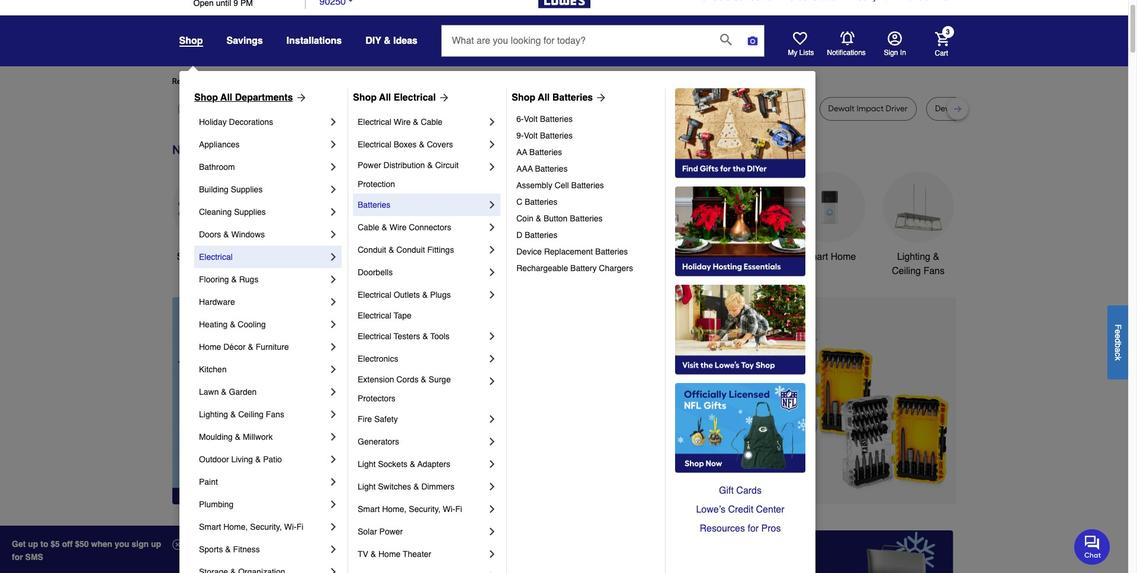 Task type: describe. For each thing, give the bounding box(es) containing it.
replacement
[[544, 247, 593, 257]]

chevron right image for holiday decorations
[[328, 116, 340, 128]]

2 horizontal spatial home
[[831, 252, 857, 262]]

outlets
[[394, 290, 420, 300]]

chevron right image for outdoor living & patio
[[328, 454, 340, 466]]

chevron right image for cleaning supplies
[[328, 206, 340, 218]]

& inside electrical wire & cable 'link'
[[413, 117, 419, 127]]

electrical for electrical boxes & covers
[[358, 140, 392, 149]]

flooring & rugs
[[199, 275, 259, 284]]

electrical boxes & covers
[[358, 140, 453, 149]]

shop all electrical link
[[353, 91, 450, 105]]

power inside power distribution & circuit protection
[[358, 161, 381, 170]]

assembly
[[517, 181, 553, 190]]

& inside light switches & dimmers link
[[414, 482, 419, 492]]

all for deals
[[201, 252, 212, 262]]

electrical tape
[[358, 311, 412, 321]]

impact for impact driver
[[750, 104, 777, 114]]

lowe's credit center
[[697, 505, 785, 516]]

1 vertical spatial fans
[[266, 410, 284, 420]]

electrical wire & cable
[[358, 117, 443, 127]]

outdoor for outdoor tools & equipment
[[618, 252, 652, 262]]

0 horizontal spatial lighting & ceiling fans
[[199, 410, 284, 420]]

shop button
[[179, 35, 203, 47]]

millwork
[[243, 433, 273, 442]]

tools inside electrical testers & tools link
[[431, 332, 450, 341]]

cable & wire connectors link
[[358, 216, 487, 239]]

$50
[[75, 540, 89, 549]]

1 horizontal spatial smart home, security, wi-fi link
[[358, 498, 487, 521]]

searches
[[231, 76, 266, 87]]

kitchen faucets
[[529, 252, 597, 262]]

lawn
[[199, 388, 219, 397]]

chat invite button image
[[1075, 529, 1111, 565]]

f e e d b a c k button
[[1108, 306, 1129, 380]]

up to 50 percent off select tools and accessories. image
[[383, 297, 957, 505]]

rechargeable battery chargers
[[517, 264, 633, 273]]

you for recommended searches for you
[[280, 76, 294, 87]]

1 conduit from the left
[[358, 245, 387, 255]]

fitness
[[233, 545, 260, 555]]

1 vertical spatial lighting & ceiling fans link
[[199, 404, 328, 426]]

dewalt tool
[[241, 104, 284, 114]]

gift cards link
[[676, 482, 806, 501]]

all for departments
[[221, 92, 232, 103]]

chevron right image for sports & fitness
[[328, 544, 340, 556]]

building
[[199, 185, 229, 194]]

christmas decorations
[[449, 252, 500, 277]]

up to 30 percent off select grills and accessories. image
[[707, 531, 954, 574]]

volt for 6-
[[524, 114, 538, 124]]

lists
[[800, 49, 815, 57]]

supplies for building supplies
[[231, 185, 263, 194]]

c batteries link
[[517, 194, 657, 210]]

aa batteries
[[517, 148, 562, 157]]

all for batteries
[[538, 92, 550, 103]]

chevron right image for solar power
[[487, 526, 498, 538]]

visit the lowe's toy shop. image
[[676, 285, 806, 375]]

& inside cable & wire connectors link
[[382, 223, 387, 232]]

aa batteries link
[[517, 144, 657, 161]]

rechargeable battery chargers link
[[517, 260, 657, 277]]

smart home, security, wi-fi for rightmost smart home, security, wi-fi link
[[358, 505, 462, 514]]

shop for shop
[[179, 36, 203, 46]]

drill for dewalt drill bit
[[340, 104, 354, 114]]

light switches & dimmers
[[358, 482, 455, 492]]

chevron right image for electrical testers & tools
[[487, 331, 498, 343]]

2 vertical spatial home
[[379, 550, 401, 559]]

scroll to item #5 image
[[725, 483, 754, 488]]

testers
[[394, 332, 420, 341]]

f e e d b a c k
[[1114, 324, 1124, 361]]

scroll to item #3 element
[[666, 482, 697, 489]]

electrical tape link
[[358, 306, 498, 325]]

gift
[[719, 486, 734, 497]]

& inside outdoor living & patio 'link'
[[255, 455, 261, 465]]

6-volt batteries link
[[517, 111, 657, 127]]

chevron right image for conduit & conduit fittings
[[487, 244, 498, 256]]

generators link
[[358, 431, 487, 453]]

flooring & rugs link
[[199, 268, 328, 291]]

batteries down assembly
[[525, 197, 558, 207]]

& inside conduit & conduit fittings link
[[389, 245, 394, 255]]

center
[[756, 505, 785, 516]]

coin
[[517, 214, 534, 223]]

batteries up 9-volt batteries
[[540, 114, 573, 124]]

& inside electrical testers & tools link
[[423, 332, 428, 341]]

departments
[[235, 92, 293, 103]]

1 vertical spatial home
[[199, 343, 221, 352]]

scroll to item #4 image
[[697, 483, 725, 488]]

chevron right image for cable & wire connectors
[[487, 222, 498, 233]]

arrow right image for shop all departments
[[293, 92, 307, 104]]

chevron right image for home décor & furniture
[[328, 341, 340, 353]]

d
[[1114, 339, 1124, 343]]

theater
[[403, 550, 432, 559]]

solar power link
[[358, 521, 487, 543]]

outdoor living & patio link
[[199, 449, 328, 471]]

home, for smart home, security, wi-fi link to the left
[[224, 523, 248, 532]]

camera image
[[747, 35, 759, 47]]

covers
[[427, 140, 453, 149]]

doorbells
[[358, 268, 393, 277]]

d
[[517, 231, 523, 240]]

switches
[[378, 482, 411, 492]]

chevron right image for electrical
[[328, 251, 340, 263]]

shop for shop all batteries
[[512, 92, 536, 103]]

cards
[[737, 486, 762, 497]]

& inside heating & cooling link
[[230, 320, 236, 329]]

chevron right image for hardware
[[328, 296, 340, 308]]

3 driver from the left
[[886, 104, 908, 114]]

driver for impact driver bit
[[501, 104, 524, 114]]

chevron down image
[[346, 0, 356, 4]]

shop all departments
[[194, 92, 293, 103]]

equipment
[[629, 266, 675, 277]]

& inside coin & button batteries link
[[536, 214, 542, 223]]

smart home, security, wi-fi for smart home, security, wi-fi link to the left
[[199, 523, 304, 532]]

aaa
[[517, 164, 533, 174]]

smart for rightmost smart home, security, wi-fi link
[[358, 505, 380, 514]]

extension cords & surge protectors link
[[358, 370, 487, 408]]

impact for impact driver bit
[[472, 104, 499, 114]]

Search Query text field
[[442, 25, 711, 56]]

recommended searches for you heading
[[172, 76, 957, 88]]

chevron right image for tv & home theater
[[487, 549, 498, 561]]

power distribution & circuit protection link
[[358, 156, 487, 194]]

dewalt bit set
[[393, 104, 445, 114]]

chevron right image for extension cords & surge protectors
[[487, 376, 498, 388]]

building supplies link
[[199, 178, 328, 201]]

chevron right image for light switches & dimmers
[[487, 481, 498, 493]]

dewalt for dewalt drill bit set
[[936, 104, 962, 114]]

1 vertical spatial wire
[[390, 223, 407, 232]]

c
[[1114, 352, 1124, 357]]

batteries up drill bit set
[[553, 92, 593, 103]]

fi for smart home, security, wi-fi link to the left
[[297, 523, 304, 532]]

chevron right image for doorbells
[[487, 267, 498, 279]]

bit for impact driver bit
[[526, 104, 535, 114]]

cleaning
[[199, 207, 232, 217]]

1 vertical spatial power
[[380, 527, 403, 537]]

batteries up d batteries link
[[570, 214, 603, 223]]

chevron right image for plumbing
[[328, 499, 340, 511]]

batteries down 9-volt batteries
[[530, 148, 562, 157]]

smart home link
[[794, 172, 865, 264]]

& inside the doors & windows 'link'
[[224, 230, 229, 239]]

distribution
[[384, 161, 425, 170]]

sign in
[[884, 49, 907, 57]]

solar power
[[358, 527, 403, 537]]

f
[[1114, 324, 1124, 329]]

search image
[[721, 34, 732, 46]]

a
[[1114, 348, 1124, 352]]

volt for 9-
[[524, 131, 538, 140]]

tools inside tools 'link'
[[374, 252, 397, 262]]

impact driver
[[750, 104, 801, 114]]

batteries down the aaa batteries link
[[572, 181, 604, 190]]

living
[[231, 455, 253, 465]]

0 horizontal spatial ceiling
[[238, 410, 264, 420]]

security, for smart home, security, wi-fi link to the left
[[250, 523, 282, 532]]

chevron right image for lawn & garden
[[328, 386, 340, 398]]

resources for pros link
[[676, 520, 806, 539]]

& inside outdoor tools & equipment
[[680, 252, 686, 262]]

suggestions
[[325, 76, 371, 87]]

get up to 2 free select tools or batteries when you buy 1 with select purchases. image
[[175, 531, 422, 574]]

chevron right image for flooring & rugs
[[328, 274, 340, 286]]

coin & button batteries link
[[517, 210, 657, 227]]

2 bit from the left
[[421, 104, 431, 114]]

décor
[[224, 343, 246, 352]]

my
[[788, 49, 798, 57]]

pros
[[762, 524, 781, 535]]

& inside diy & ideas button
[[384, 36, 391, 46]]

driver for impact driver
[[779, 104, 801, 114]]

& inside lawn & garden link
[[221, 388, 227, 397]]

batteries up chargers
[[596, 247, 628, 257]]

chevron right image for heating & cooling
[[328, 319, 340, 331]]

electrical link
[[199, 246, 328, 268]]

sign in button
[[884, 31, 907, 57]]

1 horizontal spatial lighting & ceiling fans
[[892, 252, 945, 277]]

shop for shop all electrical
[[353, 92, 377, 103]]

electrical outlets & plugs
[[358, 290, 451, 300]]

1 up from the left
[[28, 540, 38, 549]]

more suggestions for you link
[[303, 76, 409, 88]]

chevron right image for smart home, security, wi-fi
[[328, 521, 340, 533]]

lowe's home improvement cart image
[[935, 32, 950, 46]]

chevron right image for lighting & ceiling fans
[[328, 409, 340, 421]]

electrical boxes & covers link
[[358, 133, 487, 156]]

generators
[[358, 437, 399, 447]]

extension
[[358, 375, 394, 385]]



Task type: vqa. For each thing, say whether or not it's contained in the screenshot.
top Lighting & Ceiling Fans link
yes



Task type: locate. For each thing, give the bounding box(es) containing it.
chevron right image for moulding & millwork
[[328, 431, 340, 443]]

1 horizontal spatial outdoor
[[618, 252, 652, 262]]

all up 6-volt batteries
[[538, 92, 550, 103]]

1 arrow right image from the left
[[293, 92, 307, 104]]

0 horizontal spatial security,
[[250, 523, 282, 532]]

heating & cooling link
[[199, 313, 328, 336]]

0 horizontal spatial fi
[[297, 523, 304, 532]]

shop
[[179, 36, 203, 46], [177, 252, 199, 262]]

3 arrow right image from the left
[[593, 92, 608, 104]]

fi
[[455, 505, 462, 514], [297, 523, 304, 532]]

smart home, security, wi-fi down light switches & dimmers
[[358, 505, 462, 514]]

shop these last-minute gifts. $99 or less. quantities are limited and won't last. image
[[172, 297, 364, 505]]

shop all batteries
[[512, 92, 593, 103]]

kitchen inside the kitchen link
[[199, 365, 227, 375]]

0 horizontal spatial impact
[[472, 104, 499, 114]]

0 horizontal spatial shop
[[194, 92, 218, 103]]

for inside get up to $5 off $50 when you sign up for sms
[[12, 553, 23, 562]]

shop all batteries link
[[512, 91, 608, 105]]

0 horizontal spatial fans
[[266, 410, 284, 420]]

light sockets & adapters
[[358, 460, 451, 469]]

shop inside shop all batteries link
[[512, 92, 536, 103]]

fi down plumbing "link"
[[297, 523, 304, 532]]

electrical inside "link"
[[199, 252, 233, 262]]

shop down more suggestions for you "link"
[[353, 92, 377, 103]]

chevron right image
[[328, 116, 340, 128], [487, 116, 498, 128], [487, 139, 498, 151], [328, 206, 340, 218], [328, 251, 340, 263], [487, 267, 498, 279], [328, 274, 340, 286], [487, 289, 498, 301], [328, 296, 340, 308], [328, 319, 340, 331], [487, 331, 498, 343], [328, 386, 340, 398], [328, 409, 340, 421], [487, 414, 498, 425], [328, 431, 340, 443], [328, 476, 340, 488], [487, 481, 498, 493], [328, 499, 340, 511], [328, 521, 340, 533], [328, 544, 340, 556], [328, 567, 340, 574]]

drill bit set
[[562, 104, 602, 114]]

6 dewalt from the left
[[829, 104, 855, 114]]

security, down plumbing "link"
[[250, 523, 282, 532]]

outdoor for outdoor living & patio
[[199, 455, 229, 465]]

outdoor inside outdoor tools & equipment
[[618, 252, 652, 262]]

0 horizontal spatial outdoor
[[199, 455, 229, 465]]

electrical left boxes
[[358, 140, 392, 149]]

c
[[517, 197, 523, 207]]

you inside "link"
[[385, 76, 399, 87]]

0 horizontal spatial conduit
[[358, 245, 387, 255]]

1 vertical spatial volt
[[524, 131, 538, 140]]

1 horizontal spatial kitchen
[[529, 252, 561, 262]]

holiday decorations
[[199, 117, 273, 127]]

0 vertical spatial fans
[[924, 266, 945, 277]]

1 vertical spatial smart home, security, wi-fi
[[199, 523, 304, 532]]

shop up the recommended
[[179, 36, 203, 46]]

1 horizontal spatial smart home, security, wi-fi
[[358, 505, 462, 514]]

driver up 6-
[[501, 104, 524, 114]]

shop left deals at left
[[177, 252, 199, 262]]

1 horizontal spatial security,
[[409, 505, 441, 514]]

arrow left image
[[393, 401, 404, 413]]

1 horizontal spatial lighting
[[898, 252, 931, 262]]

e up d
[[1114, 329, 1124, 334]]

cable inside 'link'
[[421, 117, 443, 127]]

1 vertical spatial wi-
[[284, 523, 297, 532]]

1 vertical spatial home,
[[224, 523, 248, 532]]

furniture
[[256, 343, 289, 352]]

4 bit from the left
[[578, 104, 588, 114]]

0 vertical spatial ceiling
[[892, 266, 921, 277]]

bit
[[356, 104, 366, 114], [421, 104, 431, 114], [526, 104, 535, 114], [578, 104, 588, 114], [980, 104, 990, 114]]

cable down dewalt bit set
[[421, 117, 443, 127]]

chevron right image for generators
[[487, 436, 498, 448]]

supplies up cleaning supplies
[[231, 185, 263, 194]]

drill
[[340, 104, 354, 114], [562, 104, 576, 114], [709, 104, 723, 114], [964, 104, 978, 114]]

dimmers
[[422, 482, 455, 492]]

outdoor inside outdoor living & patio 'link'
[[199, 455, 229, 465]]

chevron right image for electrical outlets & plugs
[[487, 289, 498, 301]]

bathroom link
[[199, 156, 328, 178], [705, 172, 777, 264]]

chevron right image for electrical boxes & covers
[[487, 139, 498, 151]]

0 horizontal spatial bathroom
[[199, 162, 235, 172]]

lawn & garden link
[[199, 381, 328, 404]]

arrow right image for shop all batteries
[[593, 92, 608, 104]]

0 horizontal spatial arrow right image
[[293, 92, 307, 104]]

0 vertical spatial light
[[358, 460, 376, 469]]

outdoor down the moulding
[[199, 455, 229, 465]]

0 horizontal spatial cable
[[358, 223, 380, 232]]

safety
[[375, 415, 398, 424]]

kitchen for kitchen faucets
[[529, 252, 561, 262]]

chevron right image for light sockets & adapters
[[487, 459, 498, 471]]

security, down light switches & dimmers link
[[409, 505, 441, 514]]

get
[[12, 540, 26, 549]]

& inside power distribution & circuit protection
[[428, 161, 433, 170]]

0 horizontal spatial smart home, security, wi-fi
[[199, 523, 304, 532]]

0 horizontal spatial lighting
[[199, 410, 228, 420]]

home décor & furniture
[[199, 343, 289, 352]]

wi- for smart home, security, wi-fi's chevron right image
[[284, 523, 297, 532]]

chevron right image for paint
[[328, 476, 340, 488]]

moulding & millwork
[[199, 433, 273, 442]]

smart for smart home, security, wi-fi link to the left
[[199, 523, 221, 532]]

supplies for cleaning supplies
[[234, 207, 266, 217]]

2 volt from the top
[[524, 131, 538, 140]]

wire down dewalt bit set
[[394, 117, 411, 127]]

0 vertical spatial smart
[[803, 252, 829, 262]]

electrical left tape at left bottom
[[358, 311, 392, 321]]

0 vertical spatial lighting
[[898, 252, 931, 262]]

2 horizontal spatial impact
[[857, 104, 884, 114]]

2 light from the top
[[358, 482, 376, 492]]

chevron right image for electronics
[[487, 353, 498, 365]]

driver
[[501, 104, 524, 114], [779, 104, 801, 114], [886, 104, 908, 114]]

you for more suggestions for you
[[385, 76, 399, 87]]

chevron right image for smart home, security, wi-fi
[[487, 504, 498, 516]]

dewalt for dewalt drill bit
[[312, 104, 338, 114]]

you left more
[[280, 76, 294, 87]]

drill for dewalt drill
[[709, 104, 723, 114]]

k
[[1114, 357, 1124, 361]]

arrow right image for shop all electrical
[[436, 92, 450, 104]]

shop inside shop all electrical link
[[353, 92, 377, 103]]

connectors
[[409, 223, 452, 232]]

scroll to item #2 image
[[638, 483, 666, 488]]

smart home, security, wi-fi link down light switches & dimmers
[[358, 498, 487, 521]]

electrical up dewalt bit set
[[394, 92, 436, 103]]

adapters
[[418, 460, 451, 469]]

holiday
[[199, 117, 227, 127]]

driver down "my"
[[779, 104, 801, 114]]

arrow right image up electrical wire & cable 'link'
[[436, 92, 450, 104]]

0 horizontal spatial you
[[280, 76, 294, 87]]

smart home, security, wi-fi
[[358, 505, 462, 514], [199, 523, 304, 532]]

0 horizontal spatial smart home, security, wi-fi link
[[199, 516, 328, 539]]

driver down sign in
[[886, 104, 908, 114]]

1 vertical spatial lighting & ceiling fans
[[199, 410, 284, 420]]

1 vertical spatial outdoor
[[199, 455, 229, 465]]

electrical down doorbells
[[358, 290, 392, 300]]

decorations for holiday
[[229, 117, 273, 127]]

1 bit from the left
[[356, 104, 366, 114]]

1 horizontal spatial wi-
[[443, 505, 455, 514]]

2 up from the left
[[151, 540, 161, 549]]

lowe's home improvement lists image
[[793, 31, 807, 46]]

dewalt for dewalt drill
[[681, 104, 707, 114]]

all down recommended searches for you at the left top of the page
[[221, 92, 232, 103]]

tv & home theater link
[[358, 543, 487, 566]]

chevron right image for power distribution & circuit protection
[[487, 161, 498, 173]]

up left "to"
[[28, 540, 38, 549]]

light
[[358, 460, 376, 469], [358, 482, 376, 492]]

dewalt drill
[[681, 104, 723, 114]]

e up the b
[[1114, 334, 1124, 339]]

bit for dewalt drill bit set
[[980, 104, 990, 114]]

& inside moulding & millwork link
[[235, 433, 241, 442]]

1 horizontal spatial bathroom link
[[705, 172, 777, 264]]

kitchen up rechargeable
[[529, 252, 561, 262]]

2 dewalt from the left
[[241, 104, 267, 114]]

christmas decorations link
[[439, 172, 510, 278]]

conduit up doorbells
[[358, 245, 387, 255]]

tools up doorbells
[[374, 252, 397, 262]]

& inside tv & home theater link
[[371, 550, 376, 559]]

0 horizontal spatial lighting & ceiling fans link
[[199, 404, 328, 426]]

dewalt for dewalt bit set
[[393, 104, 419, 114]]

0 horizontal spatial wi-
[[284, 523, 297, 532]]

1 horizontal spatial fans
[[924, 266, 945, 277]]

arrow right image inside shop all batteries link
[[593, 92, 608, 104]]

tools inside outdoor tools & equipment
[[655, 252, 677, 262]]

lighting
[[898, 252, 931, 262], [199, 410, 228, 420]]

sign
[[132, 540, 149, 549]]

you up shop all electrical
[[385, 76, 399, 87]]

4 dewalt from the left
[[393, 104, 419, 114]]

officially licensed n f l gifts. shop now. image
[[676, 383, 806, 473]]

device replacement batteries
[[517, 247, 628, 257]]

conduit & conduit fittings link
[[358, 239, 487, 261]]

0 vertical spatial kitchen
[[529, 252, 561, 262]]

arrow right image
[[935, 401, 947, 413]]

kitchen up lawn
[[199, 365, 227, 375]]

6-
[[517, 114, 524, 124]]

lowe's home improvement notification center image
[[841, 31, 855, 46]]

& inside sports & fitness link
[[225, 545, 231, 555]]

2 set from the left
[[590, 104, 602, 114]]

shop inside shop all departments link
[[194, 92, 218, 103]]

holiday hosting essentials. image
[[676, 187, 806, 277]]

chevron right image for kitchen
[[328, 364, 340, 376]]

aaa batteries link
[[517, 161, 657, 177]]

3 bit from the left
[[526, 104, 535, 114]]

protectors
[[358, 394, 396, 404]]

tool
[[269, 104, 284, 114]]

christmas
[[453, 252, 496, 262]]

3 shop from the left
[[512, 92, 536, 103]]

appliances link
[[199, 133, 328, 156]]

dewalt for dewalt
[[187, 104, 213, 114]]

5 dewalt from the left
[[681, 104, 707, 114]]

0 vertical spatial supplies
[[231, 185, 263, 194]]

2 horizontal spatial tools
[[655, 252, 677, 262]]

new deals every day during 25 days of deals image
[[172, 140, 957, 160]]

wi- up sports & fitness link
[[284, 523, 297, 532]]

1 horizontal spatial fi
[[455, 505, 462, 514]]

shop for shop all departments
[[194, 92, 218, 103]]

1 vertical spatial fi
[[297, 523, 304, 532]]

1 horizontal spatial up
[[151, 540, 161, 549]]

electrical up electronics
[[358, 332, 392, 341]]

batteries up device
[[525, 231, 558, 240]]

lawn & garden
[[199, 388, 257, 397]]

arrow right image inside shop all electrical link
[[436, 92, 450, 104]]

1 you from the left
[[280, 76, 294, 87]]

0 vertical spatial lighting & ceiling fans
[[892, 252, 945, 277]]

1 volt from the top
[[524, 114, 538, 124]]

2 drill from the left
[[562, 104, 576, 114]]

1 light from the top
[[358, 460, 376, 469]]

up right sign
[[151, 540, 161, 549]]

arrow right image up 6-volt batteries link
[[593, 92, 608, 104]]

2 conduit from the left
[[397, 245, 425, 255]]

hardware link
[[199, 291, 328, 313]]

you
[[280, 76, 294, 87], [385, 76, 399, 87]]

tv
[[358, 550, 369, 559]]

dewalt for dewalt tool
[[241, 104, 267, 114]]

0 horizontal spatial decorations
[[229, 117, 273, 127]]

1 vertical spatial shop
[[177, 252, 199, 262]]

2 horizontal spatial shop
[[512, 92, 536, 103]]

power up the tv & home theater
[[380, 527, 403, 537]]

1 horizontal spatial smart
[[358, 505, 380, 514]]

1 horizontal spatial home
[[379, 550, 401, 559]]

outdoor tools & equipment link
[[617, 172, 688, 278]]

arrow right image
[[293, 92, 307, 104], [436, 92, 450, 104], [593, 92, 608, 104]]

all up electrical wire & cable
[[379, 92, 391, 103]]

bit for dewalt drill bit
[[356, 104, 366, 114]]

1 dewalt from the left
[[187, 104, 213, 114]]

2 horizontal spatial set
[[992, 104, 1004, 114]]

all for electrical
[[379, 92, 391, 103]]

device
[[517, 247, 542, 257]]

& inside electrical boxes & covers link
[[419, 140, 425, 149]]

supplies up windows
[[234, 207, 266, 217]]

kitchen inside kitchen faucets link
[[529, 252, 561, 262]]

fire
[[358, 415, 372, 424]]

wire up conduit & conduit fittings
[[390, 223, 407, 232]]

0 vertical spatial home,
[[382, 505, 407, 514]]

6-volt batteries
[[517, 114, 573, 124]]

2 horizontal spatial driver
[[886, 104, 908, 114]]

0 horizontal spatial driver
[[501, 104, 524, 114]]

batteries up assembly cell batteries
[[535, 164, 568, 174]]

wi- down dimmers
[[443, 505, 455, 514]]

sign
[[884, 49, 899, 57]]

decorations for christmas
[[449, 266, 500, 277]]

decorations down dewalt tool
[[229, 117, 273, 127]]

0 vertical spatial power
[[358, 161, 381, 170]]

9-volt batteries
[[517, 131, 573, 140]]

lighting & ceiling fans link
[[883, 172, 954, 278], [199, 404, 328, 426]]

all left deals at left
[[201, 252, 212, 262]]

9-
[[517, 131, 524, 140]]

appliances
[[199, 140, 240, 149]]

1 horizontal spatial impact
[[750, 104, 777, 114]]

up to 35 percent off select small appliances. image
[[441, 531, 688, 574]]

1 vertical spatial smart
[[358, 505, 380, 514]]

find gifts for the diyer. image
[[676, 88, 806, 178]]

home, up sports & fitness
[[224, 523, 248, 532]]

chevron right image
[[328, 139, 340, 151], [328, 161, 340, 173], [487, 161, 498, 173], [328, 184, 340, 196], [487, 199, 498, 211], [487, 222, 498, 233], [328, 229, 340, 241], [487, 244, 498, 256], [328, 341, 340, 353], [487, 353, 498, 365], [328, 364, 340, 376], [487, 376, 498, 388], [487, 436, 498, 448], [328, 454, 340, 466], [487, 459, 498, 471], [487, 504, 498, 516], [487, 526, 498, 538], [487, 549, 498, 561], [487, 571, 498, 574]]

lowe's credit center link
[[676, 501, 806, 520]]

1 horizontal spatial driver
[[779, 104, 801, 114]]

2 you from the left
[[385, 76, 399, 87]]

home, for rightmost smart home, security, wi-fi link
[[382, 505, 407, 514]]

0 horizontal spatial bathroom link
[[199, 156, 328, 178]]

1 horizontal spatial decorations
[[449, 266, 500, 277]]

wi- for chevron right icon related to smart home, security, wi-fi
[[443, 505, 455, 514]]

1 horizontal spatial arrow right image
[[436, 92, 450, 104]]

all
[[221, 92, 232, 103], [379, 92, 391, 103], [538, 92, 550, 103], [201, 252, 212, 262]]

2 arrow right image from the left
[[436, 92, 450, 104]]

you
[[115, 540, 129, 549]]

tools up equipment
[[655, 252, 677, 262]]

dewalt for dewalt impact driver
[[829, 104, 855, 114]]

kitchen for kitchen
[[199, 365, 227, 375]]

1 horizontal spatial conduit
[[397, 245, 425, 255]]

0 vertical spatial lighting & ceiling fans link
[[883, 172, 954, 278]]

cable up conduit & conduit fittings
[[358, 223, 380, 232]]

2 e from the top
[[1114, 334, 1124, 339]]

2 shop from the left
[[353, 92, 377, 103]]

lowe's home improvement logo image
[[538, 0, 591, 22]]

1 vertical spatial decorations
[[449, 266, 500, 277]]

& inside "home décor & furniture" link
[[248, 343, 254, 352]]

chevron right image for fire safety
[[487, 414, 498, 425]]

1 horizontal spatial set
[[590, 104, 602, 114]]

0 vertical spatial outdoor
[[618, 252, 652, 262]]

wire inside 'link'
[[394, 117, 411, 127]]

electrical down shop all electrical
[[358, 117, 392, 127]]

1 horizontal spatial bathroom
[[720, 252, 762, 262]]

chevron right image for building supplies
[[328, 184, 340, 196]]

1 vertical spatial bathroom
[[720, 252, 762, 262]]

& inside flooring & rugs 'link'
[[231, 275, 237, 284]]

2 impact from the left
[[750, 104, 777, 114]]

for up 'departments'
[[268, 76, 278, 87]]

2 horizontal spatial smart
[[803, 252, 829, 262]]

tools down electrical tape link
[[431, 332, 450, 341]]

plumbing link
[[199, 494, 328, 516]]

1 vertical spatial supplies
[[234, 207, 266, 217]]

electrical inside 'link'
[[358, 117, 392, 127]]

& inside electrical outlets & plugs link
[[422, 290, 428, 300]]

deals
[[214, 252, 239, 262]]

solar
[[358, 527, 377, 537]]

3 dewalt from the left
[[312, 104, 338, 114]]

conduit & conduit fittings
[[358, 245, 454, 255]]

& inside light sockets & adapters link
[[410, 460, 416, 469]]

light left switches
[[358, 482, 376, 492]]

1 horizontal spatial ceiling
[[892, 266, 921, 277]]

holiday decorations link
[[199, 111, 328, 133]]

1 e from the top
[[1114, 329, 1124, 334]]

doors
[[199, 230, 221, 239]]

shop for shop all deals
[[177, 252, 199, 262]]

chevron right image for appliances
[[328, 139, 340, 151]]

1 horizontal spatial cable
[[421, 117, 443, 127]]

3 set from the left
[[992, 104, 1004, 114]]

0 vertical spatial home
[[831, 252, 857, 262]]

0 vertical spatial smart home, security, wi-fi
[[358, 505, 462, 514]]

0 vertical spatial security,
[[409, 505, 441, 514]]

7 dewalt from the left
[[936, 104, 962, 114]]

light for light switches & dimmers
[[358, 482, 376, 492]]

electrical for electrical tape
[[358, 311, 392, 321]]

3 drill from the left
[[709, 104, 723, 114]]

shop all deals
[[177, 252, 239, 262]]

2 driver from the left
[[779, 104, 801, 114]]

to
[[40, 540, 48, 549]]

extension cords & surge protectors
[[358, 375, 453, 404]]

my lists
[[788, 49, 815, 57]]

0 vertical spatial fi
[[455, 505, 462, 514]]

0 horizontal spatial tools
[[374, 252, 397, 262]]

chevron right image for electrical wire & cable
[[487, 116, 498, 128]]

decorations inside christmas decorations link
[[449, 266, 500, 277]]

1 shop from the left
[[194, 92, 218, 103]]

5 bit from the left
[[980, 104, 990, 114]]

0 horizontal spatial kitchen
[[199, 365, 227, 375]]

heating
[[199, 320, 228, 329]]

cleaning supplies
[[199, 207, 266, 217]]

1 vertical spatial kitchen
[[199, 365, 227, 375]]

batteries down 6-volt batteries
[[540, 131, 573, 140]]

security, for rightmost smart home, security, wi-fi link
[[409, 505, 441, 514]]

1 horizontal spatial lighting & ceiling fans link
[[883, 172, 954, 278]]

0 horizontal spatial home,
[[224, 523, 248, 532]]

for left pros on the right bottom of the page
[[748, 524, 759, 535]]

fi up 'solar power' link
[[455, 505, 462, 514]]

light down generators
[[358, 460, 376, 469]]

&
[[384, 36, 391, 46], [413, 117, 419, 127], [419, 140, 425, 149], [428, 161, 433, 170], [536, 214, 542, 223], [382, 223, 387, 232], [224, 230, 229, 239], [389, 245, 394, 255], [680, 252, 686, 262], [934, 252, 940, 262], [231, 275, 237, 284], [422, 290, 428, 300], [230, 320, 236, 329], [423, 332, 428, 341], [248, 343, 254, 352], [421, 375, 427, 385], [221, 388, 227, 397], [230, 410, 236, 420], [235, 433, 241, 442], [255, 455, 261, 465], [410, 460, 416, 469], [414, 482, 419, 492], [225, 545, 231, 555], [371, 550, 376, 559]]

1 impact from the left
[[472, 104, 499, 114]]

set for drill bit set
[[590, 104, 602, 114]]

aa
[[517, 148, 528, 157]]

shop down the recommended
[[194, 92, 218, 103]]

1 driver from the left
[[501, 104, 524, 114]]

arrow right image down more
[[293, 92, 307, 104]]

arrow right image inside shop all departments link
[[293, 92, 307, 104]]

chevron right image for batteries
[[487, 199, 498, 211]]

smart home, security, wi-fi link up the fitness
[[199, 516, 328, 539]]

conduit down cable & wire connectors
[[397, 245, 425, 255]]

4 drill from the left
[[964, 104, 978, 114]]

impact driver bit
[[472, 104, 535, 114]]

0 vertical spatial wi-
[[443, 505, 455, 514]]

1 vertical spatial light
[[358, 482, 376, 492]]

electrical for electrical outlets & plugs
[[358, 290, 392, 300]]

for up shop all electrical
[[373, 76, 383, 87]]

electrical for electrical wire & cable
[[358, 117, 392, 127]]

3 impact from the left
[[857, 104, 884, 114]]

outdoor up equipment
[[618, 252, 652, 262]]

chevron right image for bathroom
[[328, 161, 340, 173]]

electrical
[[394, 92, 436, 103], [358, 117, 392, 127], [358, 140, 392, 149], [199, 252, 233, 262], [358, 290, 392, 300], [358, 311, 392, 321], [358, 332, 392, 341]]

1 set from the left
[[433, 104, 445, 114]]

shop up 6-
[[512, 92, 536, 103]]

1 horizontal spatial you
[[385, 76, 399, 87]]

decorations inside holiday decorations link
[[229, 117, 273, 127]]

drill for dewalt drill bit set
[[964, 104, 978, 114]]

home, down switches
[[382, 505, 407, 514]]

2 horizontal spatial arrow right image
[[593, 92, 608, 104]]

smart
[[803, 252, 829, 262], [358, 505, 380, 514], [199, 523, 221, 532]]

1 vertical spatial lighting
[[199, 410, 228, 420]]

my lists link
[[788, 31, 815, 57]]

1 vertical spatial ceiling
[[238, 410, 264, 420]]

lowe's home improvement account image
[[888, 31, 902, 46]]

shop
[[194, 92, 218, 103], [353, 92, 377, 103], [512, 92, 536, 103]]

1 horizontal spatial shop
[[353, 92, 377, 103]]

0 horizontal spatial home
[[199, 343, 221, 352]]

for down "get"
[[12, 553, 23, 562]]

volt up 9-
[[524, 114, 538, 124]]

set for dewalt bit set
[[433, 104, 445, 114]]

electrical up the flooring
[[199, 252, 233, 262]]

None search field
[[441, 25, 765, 68]]

dewalt drill bit set
[[936, 104, 1004, 114]]

1 vertical spatial security,
[[250, 523, 282, 532]]

0 vertical spatial cable
[[421, 117, 443, 127]]

1 drill from the left
[[340, 104, 354, 114]]

fire safety link
[[358, 408, 487, 431]]

smart home, security, wi-fi up the fitness
[[199, 523, 304, 532]]

lowe's
[[697, 505, 726, 516]]

electrical for electrical testers & tools
[[358, 332, 392, 341]]

1 vertical spatial cable
[[358, 223, 380, 232]]

1 horizontal spatial home,
[[382, 505, 407, 514]]

chevron right image for doors & windows
[[328, 229, 340, 241]]

fi for rightmost smart home, security, wi-fi link
[[455, 505, 462, 514]]

volt up aa batteries
[[524, 131, 538, 140]]

decorations down christmas
[[449, 266, 500, 277]]

sports & fitness link
[[199, 539, 328, 561]]

& inside extension cords & surge protectors
[[421, 375, 427, 385]]

batteries down protection
[[358, 200, 391, 210]]

recommended searches for you
[[172, 76, 294, 87]]

moulding & millwork link
[[199, 426, 328, 449]]

light for light sockets & adapters
[[358, 460, 376, 469]]

home,
[[382, 505, 407, 514], [224, 523, 248, 532]]

power up protection
[[358, 161, 381, 170]]



